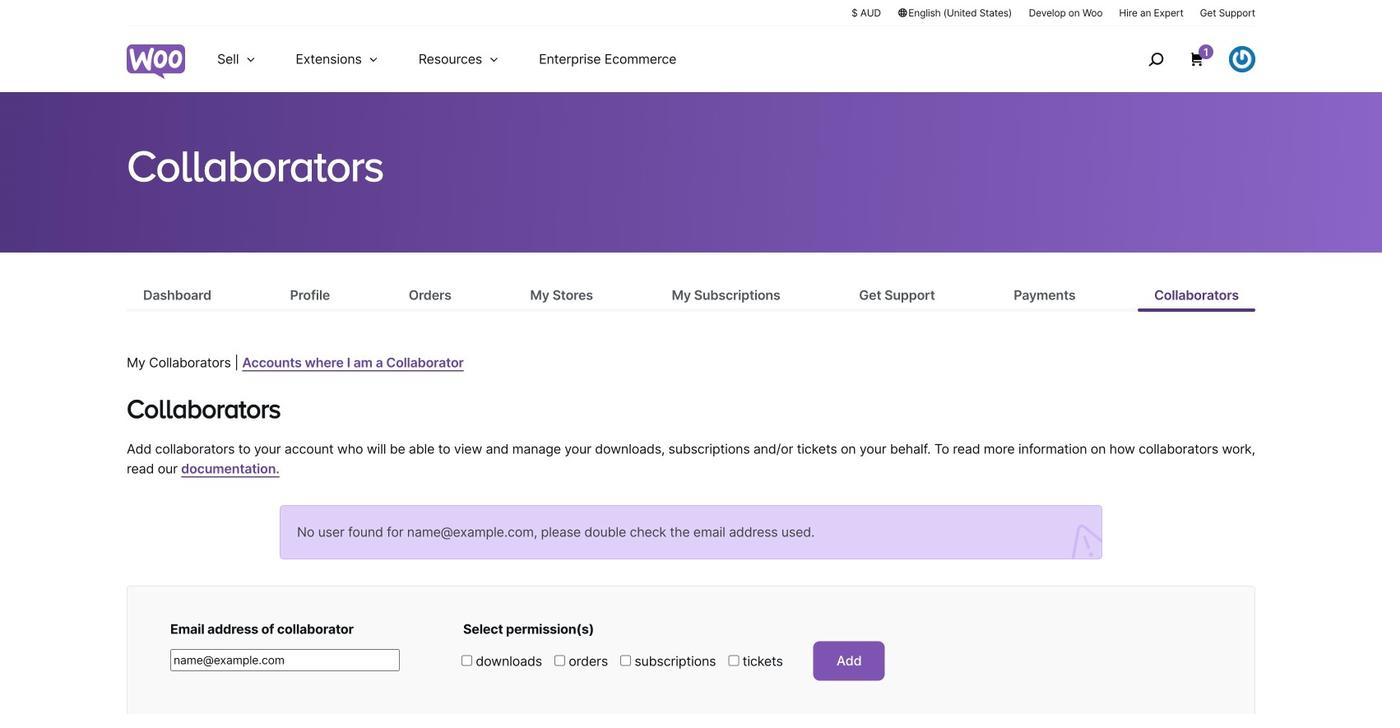 Task type: locate. For each thing, give the bounding box(es) containing it.
open account menu image
[[1230, 46, 1256, 72]]

service navigation menu element
[[1114, 33, 1256, 86]]

None checkbox
[[555, 656, 565, 666], [621, 656, 631, 666], [555, 656, 565, 666], [621, 656, 631, 666]]

None checkbox
[[462, 656, 472, 666], [729, 656, 739, 666], [462, 656, 472, 666], [729, 656, 739, 666]]



Task type: describe. For each thing, give the bounding box(es) containing it.
search image
[[1143, 46, 1170, 72]]



Task type: vqa. For each thing, say whether or not it's contained in the screenshot.
Service navigation menu element
yes



